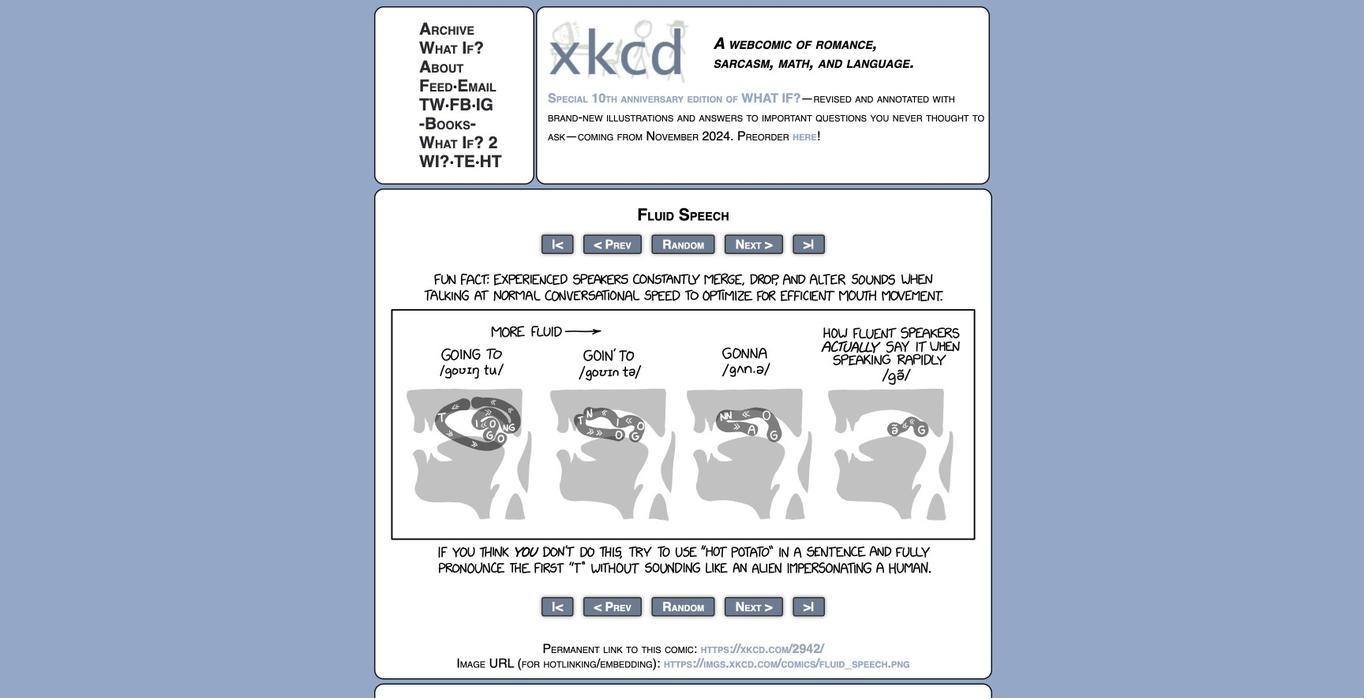 Task type: vqa. For each thing, say whether or not it's contained in the screenshot.
Moon Landing Mission Profiles image
no



Task type: describe. For each thing, give the bounding box(es) containing it.
xkcd.com logo image
[[548, 18, 694, 84]]



Task type: locate. For each thing, give the bounding box(es) containing it.
fluid speech image
[[391, 264, 975, 585]]



